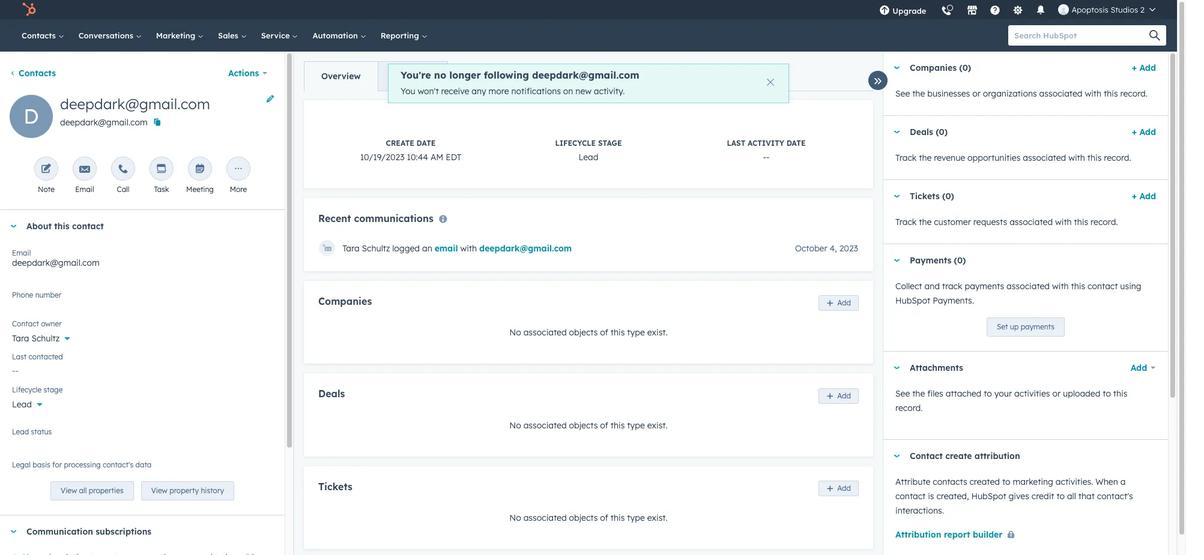 Task type: locate. For each thing, give the bounding box(es) containing it.
0 vertical spatial tickets
[[910, 191, 940, 202]]

the left 'files'
[[913, 389, 926, 400]]

no associated objects of this type exist. for deals
[[510, 421, 668, 431]]

type for companies
[[628, 328, 645, 339]]

0 horizontal spatial view
[[61, 487, 77, 496]]

organizations
[[984, 88, 1038, 99]]

with inside collect and track payments associated with this contact using hubspot payments.
[[1053, 281, 1069, 292]]

2 view from the left
[[151, 487, 168, 496]]

your
[[995, 389, 1013, 400]]

3 add button from the top
[[819, 481, 859, 497]]

contact's inside attribute contacts created to marketing activities. when a contact is created, hubspot gives credit to all that contact's interactions.
[[1098, 492, 1134, 502]]

add button
[[819, 296, 859, 312], [819, 389, 859, 404], [819, 481, 859, 497]]

2 see from the top
[[896, 389, 911, 400]]

0 horizontal spatial schultz
[[32, 334, 60, 344]]

phone number
[[12, 291, 61, 300]]

track
[[943, 281, 963, 292]]

caret image inside the deals (0) dropdown button
[[894, 131, 901, 134]]

lifecycle inside lifecycle stage lead
[[556, 139, 596, 148]]

contact up tara schultz
[[12, 320, 39, 329]]

caret image for attachments
[[894, 367, 901, 370]]

schultz
[[362, 243, 390, 254], [32, 334, 60, 344]]

create date 10/19/2023 10:44 am edt
[[360, 139, 462, 163]]

date up 10:44
[[417, 139, 436, 148]]

menu containing apoptosis studios 2
[[873, 0, 1163, 23]]

+ add for see the businesses or organizations associated with this record.
[[1133, 62, 1157, 73]]

0 vertical spatial payments
[[965, 281, 1005, 292]]

0 horizontal spatial hubspot
[[896, 296, 931, 306]]

hubspot down "created"
[[972, 492, 1007, 502]]

navigation
[[304, 61, 449, 91]]

1 vertical spatial no associated objects of this type exist.
[[510, 421, 668, 431]]

lead inside lead popup button
[[12, 400, 32, 410]]

1 horizontal spatial tickets
[[910, 191, 940, 202]]

caret image for communication subscriptions
[[10, 531, 17, 534]]

track
[[896, 153, 917, 163], [896, 217, 917, 228]]

contact's left data
[[103, 461, 134, 470]]

1 vertical spatial + add button
[[1133, 125, 1157, 139]]

search image
[[1150, 30, 1161, 41]]

tickets inside dropdown button
[[910, 191, 940, 202]]

with for track the revenue opportunities associated with this record.
[[1069, 153, 1086, 163]]

1 vertical spatial exist.
[[648, 421, 668, 431]]

companies inside dropdown button
[[910, 62, 957, 73]]

email inside email deepdark@gmail.com
[[12, 249, 31, 258]]

+ add
[[1133, 62, 1157, 73], [1133, 127, 1157, 138], [1133, 191, 1157, 202]]

the
[[913, 88, 926, 99], [920, 153, 932, 163], [920, 217, 932, 228], [913, 389, 926, 400]]

0 horizontal spatial contact's
[[103, 461, 134, 470]]

1 horizontal spatial schultz
[[362, 243, 390, 254]]

view left property at the bottom of the page
[[151, 487, 168, 496]]

1 vertical spatial track
[[896, 217, 917, 228]]

contact for contact owner
[[12, 320, 39, 329]]

activity
[[748, 139, 785, 148]]

payments.
[[933, 296, 975, 306]]

tara down recent at the top left of page
[[343, 243, 360, 254]]

2 vertical spatial + add button
[[1133, 189, 1157, 204]]

recent communications
[[318, 213, 434, 225]]

1 horizontal spatial tara
[[343, 243, 360, 254]]

1 no associated objects of this type exist. from the top
[[510, 328, 668, 339]]

email down email image at the top left of page
[[75, 185, 94, 194]]

lifecycle left stage
[[556, 139, 596, 148]]

properties
[[89, 487, 124, 496]]

lifecycle left the stage
[[12, 386, 42, 395]]

1 vertical spatial companies
[[318, 296, 372, 308]]

schultz down owner
[[32, 334, 60, 344]]

create
[[946, 451, 973, 462]]

last down tara schultz
[[12, 353, 27, 362]]

1 vertical spatial or
[[1053, 389, 1061, 400]]

2 vertical spatial lead
[[12, 428, 29, 437]]

3 exist. from the top
[[648, 513, 668, 524]]

the left revenue
[[920, 153, 932, 163]]

notifications image
[[1036, 5, 1047, 16]]

settings link
[[1006, 0, 1031, 19]]

caret image inside communication subscriptions dropdown button
[[10, 531, 17, 534]]

2 exist. from the top
[[648, 421, 668, 431]]

2 horizontal spatial contact
[[1088, 281, 1119, 292]]

caret image inside the tickets (0) dropdown button
[[894, 195, 901, 198]]

2 + add button from the top
[[1133, 125, 1157, 139]]

0 vertical spatial track
[[896, 153, 917, 163]]

hubspot down 'collect'
[[896, 296, 931, 306]]

caret image left about
[[10, 225, 17, 228]]

1 horizontal spatial caret image
[[894, 131, 901, 134]]

with for track the customer requests associated with this record.
[[1056, 217, 1072, 228]]

the down tickets (0)
[[920, 217, 932, 228]]

marketplaces button
[[961, 0, 986, 19]]

the inside see the files attached to your activities or uploaded to this record.
[[913, 389, 926, 400]]

0 horizontal spatial contact
[[12, 320, 39, 329]]

3 no from the top
[[510, 513, 521, 524]]

lead
[[579, 152, 599, 163], [12, 400, 32, 410], [12, 428, 29, 437]]

3 no associated objects of this type exist. from the top
[[510, 513, 668, 524]]

notifications
[[512, 86, 561, 97]]

1 horizontal spatial last
[[727, 139, 746, 148]]

2 vertical spatial type
[[628, 513, 645, 524]]

close image
[[767, 79, 775, 86]]

0 vertical spatial email
[[75, 185, 94, 194]]

1 vertical spatial tara
[[12, 334, 29, 344]]

0 horizontal spatial last
[[12, 353, 27, 362]]

2 + from the top
[[1133, 127, 1138, 138]]

(0) up revenue
[[936, 127, 948, 138]]

2 vertical spatial add button
[[819, 481, 859, 497]]

associated
[[1040, 88, 1083, 99], [1024, 153, 1067, 163], [1010, 217, 1053, 228], [1007, 281, 1050, 292], [524, 328, 567, 339], [524, 421, 567, 431], [524, 513, 567, 524]]

no associated objects of this type exist.
[[510, 328, 668, 339], [510, 421, 668, 431], [510, 513, 668, 524]]

interactions.
[[896, 506, 945, 517]]

0 vertical spatial see
[[896, 88, 911, 99]]

1 vertical spatial last
[[12, 353, 27, 362]]

the for files
[[913, 389, 926, 400]]

deepdark@gmail.com link
[[480, 243, 572, 254]]

1 vertical spatial lifecycle
[[12, 386, 42, 395]]

0 horizontal spatial companies
[[318, 296, 372, 308]]

email image
[[79, 164, 90, 175]]

0 vertical spatial contact
[[12, 320, 39, 329]]

0 vertical spatial companies
[[910, 62, 957, 73]]

of for deals
[[601, 421, 609, 431]]

lead down the lifecycle stage
[[12, 400, 32, 410]]

1 view from the left
[[61, 487, 77, 496]]

add button for deals
[[819, 389, 859, 404]]

caret image inside attachments dropdown button
[[894, 367, 901, 370]]

2 vertical spatial contact
[[896, 492, 926, 502]]

the left businesses
[[913, 88, 926, 99]]

0 vertical spatial exist.
[[648, 328, 668, 339]]

deals inside dropdown button
[[910, 127, 934, 138]]

record. inside see the files attached to your activities or uploaded to this record.
[[896, 403, 923, 414]]

attribution report builder button
[[896, 528, 1020, 544]]

view all properties link
[[50, 482, 134, 501]]

this inside collect and track payments associated with this contact using hubspot payments.
[[1072, 281, 1086, 292]]

1 - from the left
[[763, 152, 767, 163]]

1 horizontal spatial contact
[[910, 451, 943, 462]]

new
[[576, 86, 592, 97]]

recent
[[318, 213, 351, 225]]

lifecycle stage
[[12, 386, 63, 395]]

all down activities.
[[1068, 492, 1077, 502]]

1 horizontal spatial deals
[[910, 127, 934, 138]]

tara inside popup button
[[12, 334, 29, 344]]

2 vertical spatial exist.
[[648, 513, 668, 524]]

caret image
[[894, 66, 901, 69], [894, 195, 901, 198], [10, 225, 17, 228], [894, 259, 901, 262], [894, 367, 901, 370], [894, 455, 901, 458]]

lifecycle stage lead
[[556, 139, 622, 163]]

tickets (0)
[[910, 191, 955, 202]]

view all properties
[[61, 487, 124, 496]]

0 vertical spatial objects
[[569, 328, 598, 339]]

3 + add button from the top
[[1133, 189, 1157, 204]]

about
[[26, 221, 52, 232]]

2 vertical spatial no
[[510, 513, 521, 524]]

0 vertical spatial last
[[727, 139, 746, 148]]

or right businesses
[[973, 88, 981, 99]]

receive
[[441, 86, 470, 97]]

caret image up 'collect'
[[894, 259, 901, 262]]

2 track from the top
[[896, 217, 917, 228]]

0 horizontal spatial date
[[417, 139, 436, 148]]

1 vertical spatial +
[[1133, 127, 1138, 138]]

objects for deals
[[569, 421, 598, 431]]

0 vertical spatial tara
[[343, 243, 360, 254]]

1 vertical spatial schultz
[[32, 334, 60, 344]]

2 no associated objects of this type exist. from the top
[[510, 421, 668, 431]]

1 objects from the top
[[569, 328, 598, 339]]

0 horizontal spatial tickets
[[318, 481, 353, 493]]

0 vertical spatial contact
[[72, 221, 104, 232]]

1 track from the top
[[896, 153, 917, 163]]

0 vertical spatial add button
[[819, 296, 859, 312]]

1 vertical spatial deals
[[318, 388, 345, 400]]

caret image for about this contact
[[10, 225, 17, 228]]

1 date from the left
[[417, 139, 436, 148]]

2 vertical spatial no associated objects of this type exist.
[[510, 513, 668, 524]]

lead down stage
[[579, 152, 599, 163]]

(0) up the customer
[[943, 191, 955, 202]]

settings image
[[1013, 5, 1024, 16]]

0 horizontal spatial lifecycle
[[12, 386, 42, 395]]

hubspot inside attribute contacts created to marketing activities. when a contact is created, hubspot gives credit to all that contact's interactions.
[[972, 492, 1007, 502]]

3 + add from the top
[[1133, 191, 1157, 202]]

0 horizontal spatial caret image
[[10, 531, 17, 534]]

1 vertical spatial tickets
[[318, 481, 353, 493]]

0 vertical spatial schultz
[[362, 243, 390, 254]]

1 horizontal spatial contact
[[896, 492, 926, 502]]

this
[[1105, 88, 1119, 99], [1088, 153, 1102, 163], [1075, 217, 1089, 228], [54, 221, 70, 232], [1072, 281, 1086, 292], [611, 328, 625, 339], [1114, 389, 1128, 400], [611, 421, 625, 431], [611, 513, 625, 524]]

contact inside attribute contacts created to marketing activities. when a contact is created, hubspot gives credit to all that contact's interactions.
[[896, 492, 926, 502]]

reporting link
[[374, 19, 435, 52]]

to
[[984, 389, 993, 400], [1103, 389, 1112, 400], [1003, 477, 1011, 488], [1057, 492, 1065, 502]]

1 vertical spatial contact
[[1088, 281, 1119, 292]]

2 no from the top
[[510, 421, 521, 431]]

1 horizontal spatial all
[[1068, 492, 1077, 502]]

no for deals
[[510, 421, 521, 431]]

caret image inside companies (0) dropdown button
[[894, 66, 901, 69]]

contact up email deepdark@gmail.com
[[72, 221, 104, 232]]

track for track the customer requests associated with this record.
[[896, 217, 917, 228]]

payments right the track in the right bottom of the page
[[965, 281, 1005, 292]]

1 see from the top
[[896, 88, 911, 99]]

of
[[601, 328, 609, 339], [601, 421, 609, 431], [601, 513, 609, 524]]

contact down attribute
[[896, 492, 926, 502]]

tickets for tickets
[[318, 481, 353, 493]]

0 vertical spatial no
[[510, 328, 521, 339]]

1 horizontal spatial date
[[787, 139, 806, 148]]

see down companies (0)
[[896, 88, 911, 99]]

create
[[386, 139, 415, 148]]

+
[[1133, 62, 1138, 73], [1133, 127, 1138, 138], [1133, 191, 1138, 202]]

+ for track the customer requests associated with this record.
[[1133, 191, 1138, 202]]

2 of from the top
[[601, 421, 609, 431]]

1 vertical spatial email
[[12, 249, 31, 258]]

0 vertical spatial + add button
[[1133, 61, 1157, 75]]

deepdark@gmail.com inside you're no longer following deepdark@gmail.com you won't receive any more notifications on new activity.
[[532, 69, 640, 81]]

attached
[[946, 389, 982, 400]]

2 date from the left
[[787, 139, 806, 148]]

help image
[[991, 5, 1001, 16]]

and
[[925, 281, 940, 292]]

search button
[[1144, 25, 1167, 46]]

email down about
[[12, 249, 31, 258]]

1 type from the top
[[628, 328, 645, 339]]

0 vertical spatial contacts
[[22, 31, 58, 40]]

of for companies
[[601, 328, 609, 339]]

deals for deals (0)
[[910, 127, 934, 138]]

email deepdark@gmail.com
[[12, 249, 100, 269]]

tara for tara schultz
[[12, 334, 29, 344]]

upgrade image
[[880, 5, 891, 16]]

3 objects from the top
[[569, 513, 598, 524]]

owner
[[41, 320, 62, 329]]

2 type from the top
[[628, 421, 645, 431]]

last contacted
[[12, 353, 63, 362]]

1 no from the top
[[510, 328, 521, 339]]

deals (0)
[[910, 127, 948, 138]]

0 vertical spatial of
[[601, 328, 609, 339]]

see for see the businesses or organizations associated with this record.
[[896, 88, 911, 99]]

menu
[[873, 0, 1163, 23]]

1 vertical spatial + add
[[1133, 127, 1157, 138]]

apoptosis
[[1072, 5, 1109, 14]]

schultz for tara schultz
[[32, 334, 60, 344]]

1 vertical spatial payments
[[1021, 323, 1055, 332]]

payments right up
[[1021, 323, 1055, 332]]

0 vertical spatial no associated objects of this type exist.
[[510, 328, 668, 339]]

1 horizontal spatial payments
[[1021, 323, 1055, 332]]

companies
[[910, 62, 957, 73], [318, 296, 372, 308]]

no for tickets
[[510, 513, 521, 524]]

0 vertical spatial deals
[[910, 127, 934, 138]]

0 vertical spatial or
[[973, 88, 981, 99]]

email for email
[[75, 185, 94, 194]]

last
[[727, 139, 746, 148], [12, 353, 27, 362]]

october 4, 2023
[[796, 243, 859, 254]]

contact left using
[[1088, 281, 1119, 292]]

see left 'files'
[[896, 389, 911, 400]]

marketing
[[1013, 477, 1054, 488]]

+ for track the revenue opportunities associated with this record.
[[1133, 127, 1138, 138]]

with for tara schultz logged an email with deepdark@gmail.com
[[461, 243, 477, 254]]

tara down contact owner in the left of the page
[[12, 334, 29, 344]]

view down the for
[[61, 487, 77, 496]]

3 type from the top
[[628, 513, 645, 524]]

exist. for deals
[[648, 421, 668, 431]]

contact's
[[103, 461, 134, 470], [1098, 492, 1134, 502]]

caret image left tickets (0)
[[894, 195, 901, 198]]

10/19/2023
[[360, 152, 405, 163]]

(0) up the track in the right bottom of the page
[[955, 255, 967, 266]]

all
[[79, 487, 87, 496], [1068, 492, 1077, 502]]

see inside see the files attached to your activities or uploaded to this record.
[[896, 389, 911, 400]]

1 vertical spatial contacts
[[19, 68, 56, 79]]

(0) up businesses
[[960, 62, 972, 73]]

an
[[422, 243, 432, 254]]

1 vertical spatial objects
[[569, 421, 598, 431]]

1 exist. from the top
[[648, 328, 668, 339]]

3 + from the top
[[1133, 191, 1138, 202]]

0 vertical spatial hubspot
[[896, 296, 931, 306]]

2 + add from the top
[[1133, 127, 1157, 138]]

exist. for tickets
[[648, 513, 668, 524]]

caret image left companies (0)
[[894, 66, 901, 69]]

the for businesses
[[913, 88, 926, 99]]

contact inside dropdown button
[[910, 451, 943, 462]]

tickets
[[910, 191, 940, 202], [318, 481, 353, 493]]

0 vertical spatial lead
[[579, 152, 599, 163]]

caret image up attribute
[[894, 455, 901, 458]]

automation link
[[306, 19, 374, 52]]

2 add button from the top
[[819, 389, 859, 404]]

0 horizontal spatial email
[[12, 249, 31, 258]]

schultz inside tara schultz popup button
[[32, 334, 60, 344]]

0 vertical spatial contact's
[[103, 461, 134, 470]]

0 horizontal spatial payments
[[965, 281, 1005, 292]]

contacts link
[[14, 19, 71, 52], [10, 68, 56, 79]]

1 vertical spatial lead
[[12, 400, 32, 410]]

date right activity
[[787, 139, 806, 148]]

1 add button from the top
[[819, 296, 859, 312]]

contact create attribution
[[910, 451, 1021, 462]]

caret image for contact create attribution
[[894, 455, 901, 458]]

0 horizontal spatial tara
[[12, 334, 29, 344]]

all inside attribute contacts created to marketing activities. when a contact is created, hubspot gives credit to all that contact's interactions.
[[1068, 492, 1077, 502]]

view inside view all properties "link"
[[61, 487, 77, 496]]

contact inside dropdown button
[[72, 221, 104, 232]]

track down deals (0)
[[896, 153, 917, 163]]

caret image
[[894, 131, 901, 134], [10, 531, 17, 534]]

caret image left deals (0)
[[894, 131, 901, 134]]

1 vertical spatial hubspot
[[972, 492, 1007, 502]]

calling icon image
[[942, 6, 953, 17]]

following
[[484, 69, 529, 81]]

schultz for tara schultz logged an email with deepdark@gmail.com
[[362, 243, 390, 254]]

3 of from the top
[[601, 513, 609, 524]]

deals for deals
[[318, 388, 345, 400]]

companies for companies
[[318, 296, 372, 308]]

all left properties
[[79, 487, 87, 496]]

task
[[154, 185, 169, 194]]

1 of from the top
[[601, 328, 609, 339]]

track down tickets (0)
[[896, 217, 917, 228]]

1 horizontal spatial contact's
[[1098, 492, 1134, 502]]

1 + add button from the top
[[1133, 61, 1157, 75]]

no associated objects of this type exist. for tickets
[[510, 513, 668, 524]]

2 vertical spatial + add
[[1133, 191, 1157, 202]]

navigation containing overview
[[304, 61, 449, 91]]

0 horizontal spatial deals
[[318, 388, 345, 400]]

add button for tickets
[[819, 481, 859, 497]]

1 vertical spatial contact's
[[1098, 492, 1134, 502]]

collect and track payments associated with this contact using hubspot payments.
[[896, 281, 1142, 306]]

1 + add from the top
[[1133, 62, 1157, 73]]

1 vertical spatial of
[[601, 421, 609, 431]]

4,
[[830, 243, 838, 254]]

1 horizontal spatial view
[[151, 487, 168, 496]]

0 vertical spatial +
[[1133, 62, 1138, 73]]

1 vertical spatial caret image
[[10, 531, 17, 534]]

1 horizontal spatial or
[[1053, 389, 1061, 400]]

caret image left attachments
[[894, 367, 901, 370]]

payments inside collect and track payments associated with this contact using hubspot payments.
[[965, 281, 1005, 292]]

0 horizontal spatial contact
[[72, 221, 104, 232]]

caret image inside payments (0) dropdown button
[[894, 259, 901, 262]]

1 + from the top
[[1133, 62, 1138, 73]]

activities
[[395, 71, 431, 82]]

last left activity
[[727, 139, 746, 148]]

note image
[[41, 164, 52, 175]]

1 horizontal spatial companies
[[910, 62, 957, 73]]

+ add button
[[1133, 61, 1157, 75], [1133, 125, 1157, 139], [1133, 189, 1157, 204]]

to left your
[[984, 389, 993, 400]]

schultz down recent communications at the left
[[362, 243, 390, 254]]

1 horizontal spatial hubspot
[[972, 492, 1007, 502]]

view for view property history
[[151, 487, 168, 496]]

0 vertical spatial + add
[[1133, 62, 1157, 73]]

no
[[434, 69, 447, 81]]

2 - from the left
[[767, 152, 770, 163]]

1 vertical spatial contact
[[910, 451, 943, 462]]

2 objects from the top
[[569, 421, 598, 431]]

Search HubSpot search field
[[1009, 25, 1156, 46]]

last inside last activity date --
[[727, 139, 746, 148]]

or right activities
[[1053, 389, 1061, 400]]

contact's down a
[[1098, 492, 1134, 502]]

attribution
[[896, 530, 942, 541]]

caret image inside about this contact dropdown button
[[10, 225, 17, 228]]

2 vertical spatial objects
[[569, 513, 598, 524]]

history
[[201, 487, 224, 496]]

0 vertical spatial lifecycle
[[556, 139, 596, 148]]

date
[[417, 139, 436, 148], [787, 139, 806, 148]]

1 horizontal spatial email
[[75, 185, 94, 194]]

payments (0) button
[[884, 245, 1152, 277]]

won't
[[418, 86, 439, 97]]

contacted
[[29, 353, 63, 362]]

or
[[973, 88, 981, 99], [1053, 389, 1061, 400]]

caret image for deals (0)
[[894, 131, 901, 134]]

email
[[435, 243, 458, 254]]

the for customer
[[920, 217, 932, 228]]

add button for companies
[[819, 296, 859, 312]]

collect
[[896, 281, 923, 292]]

lead left status
[[12, 428, 29, 437]]

files
[[928, 389, 944, 400]]

caret image inside contact create attribution dropdown button
[[894, 455, 901, 458]]

a
[[1121, 477, 1126, 488]]

1 vertical spatial type
[[628, 421, 645, 431]]

contact up attribute
[[910, 451, 943, 462]]

caret image left communication
[[10, 531, 17, 534]]

(0)
[[960, 62, 972, 73], [936, 127, 948, 138], [943, 191, 955, 202], [955, 255, 967, 266]]

1 horizontal spatial lifecycle
[[556, 139, 596, 148]]

or inside see the files attached to your activities or uploaded to this record.
[[1053, 389, 1061, 400]]

report
[[944, 530, 971, 541]]



Task type: vqa. For each thing, say whether or not it's contained in the screenshot.


Task type: describe. For each thing, give the bounding box(es) containing it.
view property history
[[151, 487, 224, 496]]

data
[[136, 461, 152, 470]]

view for view all properties
[[61, 487, 77, 496]]

of for tickets
[[601, 513, 609, 524]]

this inside see the files attached to your activities or uploaded to this record.
[[1114, 389, 1128, 400]]

lifecycle for lifecycle stage
[[12, 386, 42, 395]]

0 vertical spatial contacts link
[[14, 19, 71, 52]]

last for last activity date --
[[727, 139, 746, 148]]

contacts
[[933, 477, 968, 488]]

tara for tara schultz logged an email with deepdark@gmail.com
[[343, 243, 360, 254]]

tara schultz image
[[1059, 4, 1070, 15]]

to right 'credit'
[[1057, 492, 1065, 502]]

automation
[[313, 31, 360, 40]]

+ add for track the revenue opportunities associated with this record.
[[1133, 127, 1157, 138]]

10:44
[[407, 152, 428, 163]]

actions
[[228, 68, 259, 79]]

caret image for companies (0)
[[894, 66, 901, 69]]

more image
[[233, 164, 244, 175]]

to right the uploaded
[[1103, 389, 1112, 400]]

reporting
[[381, 31, 422, 40]]

conversations
[[79, 31, 136, 40]]

more
[[489, 86, 509, 97]]

all inside "link"
[[79, 487, 87, 496]]

caret image for tickets (0)
[[894, 195, 901, 198]]

tickets for tickets (0)
[[910, 191, 940, 202]]

(0) for companies (0)
[[960, 62, 972, 73]]

tara schultz
[[12, 334, 60, 344]]

activities.
[[1056, 477, 1094, 488]]

with for collect and track payments associated with this contact using hubspot payments.
[[1053, 281, 1069, 292]]

companies for companies (0)
[[910, 62, 957, 73]]

lead inside lifecycle stage lead
[[579, 152, 599, 163]]

conversations link
[[71, 19, 149, 52]]

call
[[117, 185, 129, 194]]

that
[[1079, 492, 1095, 502]]

track the revenue opportunities associated with this record.
[[896, 153, 1132, 163]]

uploaded
[[1064, 389, 1101, 400]]

activity.
[[594, 86, 625, 97]]

subscriptions
[[96, 527, 152, 538]]

contact for contact create attribution
[[910, 451, 943, 462]]

credit
[[1032, 492, 1055, 502]]

type for deals
[[628, 421, 645, 431]]

notifications button
[[1031, 0, 1052, 19]]

lead status
[[12, 428, 52, 437]]

payments
[[910, 255, 952, 266]]

(0) for tickets (0)
[[943, 191, 955, 202]]

contact inside collect and track payments associated with this contact using hubspot payments.
[[1088, 281, 1119, 292]]

longer
[[450, 69, 481, 81]]

created,
[[937, 492, 970, 502]]

upgrade
[[893, 6, 927, 16]]

caret image for payments (0)
[[894, 259, 901, 262]]

contact create attribution button
[[884, 440, 1157, 473]]

attachments button
[[884, 352, 1119, 385]]

email for email deepdark@gmail.com
[[12, 249, 31, 258]]

no associated objects of this type exist. for companies
[[510, 328, 668, 339]]

stage
[[44, 386, 63, 395]]

objects for companies
[[569, 328, 598, 339]]

any
[[472, 86, 487, 97]]

hubspot link
[[14, 2, 45, 17]]

on
[[564, 86, 574, 97]]

2
[[1141, 5, 1145, 14]]

marketing
[[156, 31, 198, 40]]

businesses
[[928, 88, 971, 99]]

+ add button for track the revenue opportunities associated with this record.
[[1133, 125, 1157, 139]]

no for companies
[[510, 328, 521, 339]]

task image
[[156, 164, 167, 175]]

2023
[[840, 243, 859, 254]]

set up payments link
[[987, 318, 1065, 337]]

apoptosis studios 2 button
[[1052, 0, 1163, 19]]

attribution
[[975, 451, 1021, 462]]

+ for see the businesses or organizations associated with this record.
[[1133, 62, 1138, 73]]

communication subscriptions
[[26, 527, 152, 538]]

objects for tickets
[[569, 513, 598, 524]]

exist. for companies
[[648, 328, 668, 339]]

associated inside collect and track payments associated with this contact using hubspot payments.
[[1007, 281, 1050, 292]]

to up the 'gives'
[[1003, 477, 1011, 488]]

phone
[[12, 291, 33, 300]]

up
[[1011, 323, 1019, 332]]

email link
[[435, 243, 458, 254]]

more
[[230, 185, 247, 194]]

lead for lead status
[[12, 428, 29, 437]]

overview link
[[305, 62, 378, 91]]

call image
[[118, 164, 129, 175]]

deals (0) button
[[884, 116, 1128, 148]]

attribute
[[896, 477, 931, 488]]

you're
[[401, 69, 431, 81]]

date inside create date 10/19/2023 10:44 am edt
[[417, 139, 436, 148]]

this inside about this contact dropdown button
[[54, 221, 70, 232]]

see the files attached to your activities or uploaded to this record.
[[896, 389, 1128, 414]]

am
[[431, 152, 444, 163]]

hubspot inside collect and track payments associated with this contact using hubspot payments.
[[896, 296, 931, 306]]

number
[[35, 291, 61, 300]]

for
[[52, 461, 62, 470]]

attribution report builder
[[896, 530, 1003, 541]]

marketplaces image
[[968, 5, 979, 16]]

using
[[1121, 281, 1142, 292]]

activities link
[[378, 62, 448, 91]]

(0) for deals (0)
[[936, 127, 948, 138]]

type for tickets
[[628, 513, 645, 524]]

(0) for payments (0)
[[955, 255, 967, 266]]

date inside last activity date --
[[787, 139, 806, 148]]

you're no longer following deepdark@gmail.com you won't receive any more notifications on new activity.
[[401, 69, 640, 97]]

actions button
[[221, 61, 275, 85]]

lifecycle for lifecycle stage lead
[[556, 139, 596, 148]]

when
[[1096, 477, 1119, 488]]

calling icon button
[[937, 1, 958, 19]]

tara schultz button
[[12, 327, 273, 347]]

note
[[38, 185, 55, 194]]

basis
[[33, 461, 50, 470]]

marketing link
[[149, 19, 211, 52]]

the for revenue
[[920, 153, 932, 163]]

Last contacted text field
[[12, 360, 273, 379]]

view property history link
[[141, 482, 234, 501]]

1 vertical spatial contacts link
[[10, 68, 56, 79]]

hubspot image
[[22, 2, 36, 17]]

customer
[[935, 217, 972, 228]]

you're no longer following deepdark@gmail.com alert
[[388, 64, 790, 103]]

last for last contacted
[[12, 353, 27, 362]]

opportunities
[[968, 153, 1021, 163]]

contact owner
[[12, 320, 62, 329]]

set up payments
[[998, 323, 1055, 332]]

status
[[31, 428, 52, 437]]

about this contact
[[26, 221, 104, 232]]

created
[[970, 477, 1001, 488]]

meeting image
[[195, 164, 206, 175]]

add button
[[1124, 356, 1157, 380]]

activities
[[1015, 389, 1051, 400]]

see for see the files attached to your activities or uploaded to this record.
[[896, 389, 911, 400]]

service link
[[254, 19, 306, 52]]

communication subscriptions button
[[0, 516, 268, 549]]

october
[[796, 243, 828, 254]]

0 horizontal spatial or
[[973, 88, 981, 99]]

Phone number text field
[[12, 289, 273, 313]]

+ add button for track the customer requests associated with this record.
[[1133, 189, 1157, 204]]

stage
[[598, 139, 622, 148]]

track for track the revenue opportunities associated with this record.
[[896, 153, 917, 163]]

add inside add popup button
[[1131, 363, 1148, 374]]

+ add for track the customer requests associated with this record.
[[1133, 191, 1157, 202]]

lead for lead
[[12, 400, 32, 410]]

meeting
[[186, 185, 214, 194]]

lead button
[[12, 393, 273, 413]]

+ add button for see the businesses or organizations associated with this record.
[[1133, 61, 1157, 75]]



